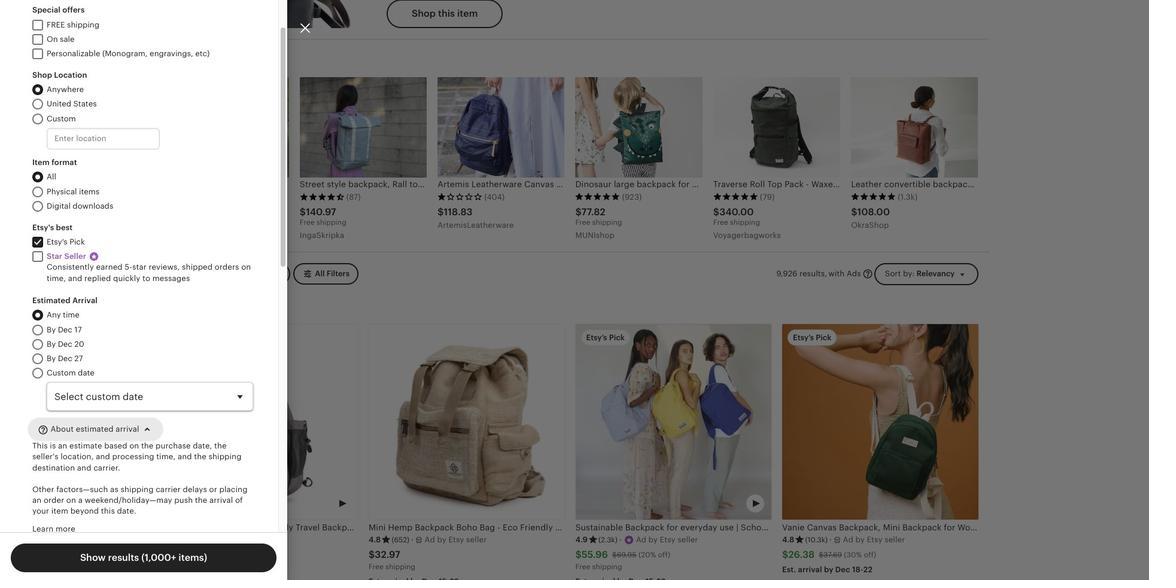 Task type: locate. For each thing, give the bounding box(es) containing it.
and up carrier.
[[96, 453, 110, 462]]

· right (652)
[[411, 536, 414, 545]]

· for 30.10
[[203, 536, 206, 545]]

1 horizontal spatial on
[[129, 442, 139, 451]]

free inside $ 77.82 free shipping munishop
[[575, 218, 590, 227]]

the down delays at the bottom left of page
[[195, 496, 207, 505]]

time, down purchase on the bottom
[[156, 453, 176, 462]]

· for 32.97
[[411, 536, 414, 545]]

shipping down 140.97
[[317, 218, 346, 227]]

free inside $ 30.10 $ 42.99 free shipping
[[162, 563, 177, 571]]

0 horizontal spatial on
[[66, 496, 76, 505]]

$ 77.82 free shipping munishop
[[575, 206, 622, 240]]

style up '(404)'
[[475, 180, 495, 189]]

0 vertical spatial by
[[47, 325, 56, 334]]

shipping inside $ 77.82 free shipping munishop
[[592, 218, 622, 227]]

4.8 for free shipping
[[369, 536, 381, 545]]

0 horizontal spatial canvas
[[524, 180, 554, 189]]

free for 140.97
[[300, 218, 315, 227]]

arrival down or
[[209, 496, 233, 505]]

street style backpack, rall top bag, unisex style
[[300, 180, 495, 189]]

etsy's left "best"
[[32, 223, 54, 232]]

2 vertical spatial on
[[66, 496, 76, 505]]

shipping down date,
[[209, 453, 242, 462]]

custom date
[[47, 369, 94, 378]]

2 vertical spatial by
[[47, 354, 56, 363]]

traverse roll top pack - waxed canvas
[[713, 180, 871, 189]]

1 vertical spatial by
[[47, 340, 56, 349]]

push
[[174, 496, 193, 505]]

2 style from the left
[[475, 180, 495, 189]]

1 horizontal spatial off)
[[864, 551, 876, 559]]

on up processing
[[129, 442, 139, 451]]

0 horizontal spatial arrival
[[116, 425, 139, 434]]

free down 32.97
[[369, 563, 384, 571]]

69.95
[[617, 551, 637, 559]]

1 off) from the left
[[658, 551, 670, 559]]

and down consistently
[[68, 274, 82, 283]]

this
[[32, 442, 48, 451]]

free down 30.10
[[162, 563, 177, 571]]

· right (136)
[[203, 536, 206, 545]]

format
[[52, 158, 77, 167]]

shipping
[[67, 20, 99, 29], [317, 218, 346, 227], [592, 218, 622, 227], [730, 218, 760, 227], [209, 453, 242, 462], [121, 485, 154, 494], [179, 563, 209, 571], [385, 563, 415, 571], [592, 563, 622, 571]]

free for 77.82
[[575, 218, 590, 227]]

etsy's for etsy's best
[[32, 223, 54, 232]]

all left 'filters'
[[315, 270, 325, 279]]

0 horizontal spatial etsy's pick
[[586, 333, 625, 342]]

all filters
[[315, 270, 350, 279]]

about estimated arrival button
[[29, 418, 162, 441]]

0 vertical spatial etsy's
[[162, 55, 193, 68]]

2 off) from the left
[[864, 551, 876, 559]]

item
[[32, 158, 50, 167]]

1 horizontal spatial an
[[58, 442, 67, 451]]

$ inside $ 77.82 free shipping munishop
[[575, 206, 581, 218]]

factors—such
[[56, 485, 108, 494]]

2 4.8 from the left
[[782, 536, 794, 545]]

processing
[[112, 453, 154, 462]]

time, down consistently
[[47, 274, 66, 283]]

shipping inside special offers free shipping on sale personalizable (monogram, engravings, etc)
[[67, 20, 99, 29]]

1 vertical spatial time,
[[156, 453, 176, 462]]

hemp
[[388, 523, 413, 533]]

1 etsy's from the left
[[586, 333, 607, 342]]

custom inside select an estimated delivery date option group
[[47, 369, 76, 378]]

by left 20
[[47, 340, 56, 349]]

etsy's
[[586, 333, 607, 342], [793, 333, 814, 342]]

est.
[[782, 565, 796, 574]]

the up processing
[[141, 442, 154, 451]]

free
[[300, 218, 315, 227], [575, 218, 590, 227], [713, 218, 728, 227], [162, 563, 177, 571], [369, 563, 384, 571], [575, 563, 590, 571]]

- left eco
[[498, 523, 501, 533]]

etsy's pick
[[586, 333, 625, 342], [793, 333, 832, 342]]

by
[[47, 325, 56, 334], [47, 340, 56, 349], [47, 354, 56, 363]]

street
[[300, 180, 325, 189]]

off) right (20% on the bottom
[[658, 551, 670, 559]]

ads
[[847, 269, 861, 278]]

shipping for 32.97
[[385, 563, 415, 571]]

mini hemp backpack boho bag - eco friendly unisex durable
[[369, 523, 616, 533]]

Enter location text field
[[47, 128, 160, 150]]

shipping inside $ 140.97 free shipping ingaskripka
[[317, 218, 346, 227]]

1 horizontal spatial all
[[315, 270, 325, 279]]

shipping down 55.96
[[592, 563, 622, 571]]

off) inside the $ 55.96 $ 69.95 (20% off) free shipping
[[658, 551, 670, 559]]

results
[[108, 552, 139, 564]]

4.8 down mini
[[369, 536, 381, 545]]

arrival inside other factors—such as shipping carrier delays or placing an order on a weekend/holiday—may push the arrival of your item beyond this date.
[[209, 496, 233, 505]]

(30%
[[844, 551, 862, 559]]

$ 340.00 free shipping voyagerbagworks
[[713, 206, 781, 240]]

on left a
[[66, 496, 76, 505]]

dec right by
[[835, 565, 850, 574]]

shipping up weekend/holiday—may on the left bottom
[[121, 485, 154, 494]]

$ inside $ 140.97 free shipping ingaskripka
[[300, 206, 306, 218]]

1 vertical spatial custom
[[47, 369, 76, 378]]

backpack left boho
[[415, 523, 454, 533]]

27
[[74, 354, 83, 363]]

shipping down offers
[[67, 20, 99, 29]]

2 vertical spatial arrival
[[798, 565, 822, 574]]

1 vertical spatial unisex
[[555, 523, 582, 533]]

$ inside $ 118.83 artemisleatherware
[[438, 206, 444, 218]]

shipping up 'voyagerbagworks' on the right top of page
[[730, 218, 760, 227]]

1 vertical spatial on
[[129, 442, 139, 451]]

- right pack
[[806, 180, 809, 189]]

$ for 77.82
[[575, 206, 581, 218]]

4.9 for 30.10
[[162, 536, 174, 545]]

0 horizontal spatial 4.8
[[369, 536, 381, 545]]

140.97
[[306, 206, 336, 218]]

1 style from the left
[[327, 180, 346, 189]]

free inside "$ 32.97 free shipping"
[[369, 563, 384, 571]]

$ inside "$ 32.97 free shipping"
[[369, 549, 375, 561]]

1 horizontal spatial 4.8
[[782, 536, 794, 545]]

free down 55.96
[[575, 563, 590, 571]]

$ for 118.83
[[438, 206, 444, 218]]

backpack
[[556, 180, 595, 189], [415, 523, 454, 533]]

arrival inside "about estimated arrival" "dropdown button"
[[116, 425, 139, 434]]

and
[[68, 274, 82, 283], [96, 453, 110, 462], [178, 453, 192, 462], [77, 464, 91, 473]]

unisex left durable
[[555, 523, 582, 533]]

2 custom from the top
[[47, 369, 76, 378]]

1 · from the left
[[203, 536, 206, 545]]

messages
[[152, 274, 190, 283]]

1 horizontal spatial 4.9
[[575, 536, 588, 545]]

pack
[[785, 180, 804, 189]]

replied
[[84, 274, 111, 283]]

boho
[[456, 523, 477, 533]]

your
[[32, 507, 49, 516]]

1 vertical spatial all
[[315, 270, 325, 279]]

and down the location,
[[77, 464, 91, 473]]

any
[[47, 311, 61, 320]]

off) for 55.96
[[658, 551, 670, 559]]

by up custom date
[[47, 354, 56, 363]]

shipping down 77.82
[[592, 218, 622, 227]]

3 by from the top
[[47, 354, 56, 363]]

1 4.9 from the left
[[162, 536, 174, 545]]

2 etsy's from the left
[[793, 333, 814, 342]]

canvas right leatherware
[[524, 180, 554, 189]]

and down purchase on the bottom
[[178, 453, 192, 462]]

shipping inside $ 340.00 free shipping voyagerbagworks
[[730, 218, 760, 227]]

2 · from the left
[[411, 536, 414, 545]]

3 · from the left
[[619, 536, 622, 545]]

1 horizontal spatial backpack
[[556, 180, 595, 189]]

1 horizontal spatial arrival
[[209, 496, 233, 505]]

dec inside $ 26.38 $ 37.69 (30% off) est. arrival by dec 18-22
[[835, 565, 850, 574]]

shipping for offers
[[67, 20, 99, 29]]

2 horizontal spatial arrival
[[798, 565, 822, 574]]

(1,000+
[[141, 552, 176, 564]]

0 horizontal spatial backpack
[[415, 523, 454, 533]]

2 4.9 from the left
[[575, 536, 588, 545]]

more
[[56, 525, 75, 534]]

$ for 30.10
[[162, 549, 168, 561]]

$ for 340.00
[[713, 206, 719, 218]]

0 vertical spatial time,
[[47, 274, 66, 283]]

arrival up based
[[116, 425, 139, 434]]

free down 340.00
[[713, 218, 728, 227]]

etsy's left etc)
[[162, 55, 193, 68]]

about estimated arrival
[[48, 425, 139, 434]]

custom down 27 at the left of the page
[[47, 369, 76, 378]]

style up 4.5 out of 5 stars image
[[327, 180, 346, 189]]

location,
[[61, 453, 94, 462]]

etsy's for etsy's picks
[[162, 55, 193, 68]]

filters
[[327, 270, 350, 279]]

item format all physical items digital downloads
[[32, 158, 113, 211]]

free inside $ 340.00 free shipping voyagerbagworks
[[713, 218, 728, 227]]

canvas
[[524, 180, 554, 189], [841, 180, 871, 189]]

$ for 32.97
[[369, 549, 375, 561]]

1 horizontal spatial -
[[806, 180, 809, 189]]

off) up 22
[[864, 551, 876, 559]]

5 out of 5 stars image
[[162, 193, 207, 201], [575, 193, 620, 201], [713, 193, 758, 201], [851, 193, 896, 201]]

1 horizontal spatial unisex
[[555, 523, 582, 533]]

quickly
[[113, 274, 140, 283]]

shipping down 30.10
[[179, 563, 209, 571]]

0 vertical spatial backpack
[[556, 180, 595, 189]]

shipping inside $ 30.10 $ 42.99 free shipping
[[179, 563, 209, 571]]

1 custom from the top
[[47, 114, 76, 123]]

0 horizontal spatial -
[[498, 523, 501, 533]]

0 horizontal spatial all
[[47, 173, 56, 182]]

1 horizontal spatial time,
[[156, 453, 176, 462]]

etsy's best
[[32, 223, 73, 232]]

$ 32.97 free shipping
[[369, 549, 415, 571]]

delays
[[183, 485, 207, 494]]

1 horizontal spatial etsy's pick
[[793, 333, 832, 342]]

reviews,
[[149, 263, 180, 272]]

dec left 20
[[58, 340, 72, 349]]

on
[[241, 263, 251, 272], [129, 442, 139, 451], [66, 496, 76, 505]]

backpack up 77.82
[[556, 180, 595, 189]]

style
[[327, 180, 346, 189], [475, 180, 495, 189]]

1 vertical spatial -
[[498, 523, 501, 533]]

2 horizontal spatial on
[[241, 263, 251, 272]]

traverse
[[713, 180, 748, 189]]

date.
[[117, 507, 136, 516]]

anywhere
[[47, 85, 84, 94]]

4.9 up 30.10
[[162, 536, 174, 545]]

custom down the united
[[47, 114, 76, 123]]

with ads
[[828, 269, 861, 278]]

this
[[101, 507, 115, 516]]

off) inside $ 26.38 $ 37.69 (30% off) est. arrival by dec 18-22
[[864, 551, 876, 559]]

2 5 out of 5 stars image from the left
[[575, 193, 620, 201]]

an right is
[[58, 442, 67, 451]]

· right (2.3k)
[[619, 536, 622, 545]]

unisex up 1 out of 5 stars image
[[446, 180, 473, 189]]

on right orders
[[241, 263, 251, 272]]

340.00
[[719, 206, 754, 218]]

top
[[409, 180, 423, 189]]

4 5 out of 5 stars image from the left
[[851, 193, 896, 201]]

all up "physical"
[[47, 173, 56, 182]]

shipping inside other factors—such as shipping carrier delays or placing an order on a weekend/holiday—may push the arrival of your item beyond this date.
[[121, 485, 154, 494]]

(136)
[[185, 536, 202, 544]]

0 vertical spatial custom
[[47, 114, 76, 123]]

or
[[209, 485, 217, 494]]

artemis leatherware canvas backpack (large size) image
[[438, 77, 565, 178]]

all inside button
[[315, 270, 325, 279]]

· right (10.3k)
[[830, 536, 832, 545]]

etsy's up star
[[47, 238, 67, 247]]

4.9 up 55.96
[[575, 536, 588, 545]]

0 vertical spatial an
[[58, 442, 67, 451]]

0 vertical spatial arrival
[[116, 425, 139, 434]]

custom
[[47, 114, 76, 123], [47, 369, 76, 378]]

etsy's for etsy's pick
[[47, 238, 67, 247]]

4.8 for est. arrival by
[[782, 536, 794, 545]]

0 horizontal spatial 4.9
[[162, 536, 174, 545]]

free down 77.82
[[575, 218, 590, 227]]

5 out of 5 stars image for 108.00
[[851, 193, 896, 201]]

$ inside $ 340.00 free shipping voyagerbagworks
[[713, 206, 719, 218]]

0 horizontal spatial pick
[[70, 238, 85, 247]]

by down any
[[47, 325, 56, 334]]

select an estimated delivery date option group
[[25, 310, 253, 411]]

free inside $ 140.97 free shipping ingaskripka
[[300, 218, 315, 227]]

free for 32.97
[[369, 563, 384, 571]]

3 5 out of 5 stars image from the left
[[713, 193, 758, 201]]

1 vertical spatial etsy's
[[32, 223, 54, 232]]

118.83
[[444, 206, 473, 218]]

1 horizontal spatial etsy's
[[793, 333, 814, 342]]

an
[[58, 442, 67, 451], [32, 496, 42, 505]]

an up your
[[32, 496, 42, 505]]

0 horizontal spatial unisex
[[446, 180, 473, 189]]

shipping down 32.97
[[385, 563, 415, 571]]

· for 55.96
[[619, 536, 622, 545]]

20
[[74, 340, 84, 349]]

1 4.8 from the left
[[369, 536, 381, 545]]

2 by from the top
[[47, 340, 56, 349]]

0 vertical spatial on
[[241, 263, 251, 272]]

off)
[[658, 551, 670, 559], [864, 551, 876, 559]]

the inside other factors—such as shipping carrier delays or placing an order on a weekend/holiday—may push the arrival of your item beyond this date.
[[195, 496, 207, 505]]

0 horizontal spatial etsy's
[[586, 333, 607, 342]]

0 horizontal spatial an
[[32, 496, 42, 505]]

0 vertical spatial all
[[47, 173, 56, 182]]

free down 140.97
[[300, 218, 315, 227]]

show
[[80, 552, 106, 564]]

arrival inside $ 26.38 $ 37.69 (30% off) est. arrival by dec 18-22
[[798, 565, 822, 574]]

results,
[[800, 269, 827, 278]]

unisex
[[446, 180, 473, 189], [555, 523, 582, 533]]

shipping for 340.00
[[730, 218, 760, 227]]

0 horizontal spatial time,
[[47, 274, 66, 283]]

custom for custom
[[47, 114, 76, 123]]

1 horizontal spatial pick
[[609, 333, 625, 342]]

consistently earned 5-star reviews, shipped orders on time, and replied quickly to messages
[[47, 263, 251, 283]]

1 vertical spatial an
[[32, 496, 42, 505]]

0 horizontal spatial off)
[[658, 551, 670, 559]]

shipping inside "$ 32.97 free shipping"
[[385, 563, 415, 571]]

$ for 108.00
[[851, 206, 857, 218]]

1 vertical spatial arrival
[[209, 496, 233, 505]]

2 vertical spatial etsy's
[[47, 238, 67, 247]]

1 horizontal spatial style
[[475, 180, 495, 189]]

carrier
[[156, 485, 181, 494]]

on inside consistently earned 5-star reviews, shipped orders on time, and replied quickly to messages
[[241, 263, 251, 272]]

leather convertible backpack purse,  leather backpack women laptop tote bag flap pocket tote brown shoulder bag handbag women image
[[851, 77, 978, 178]]

1 horizontal spatial canvas
[[841, 180, 871, 189]]

$ inside "$ 108.00 okrashop"
[[851, 206, 857, 218]]

0 horizontal spatial style
[[327, 180, 346, 189]]

4.8 up 26.38
[[782, 536, 794, 545]]

offers
[[62, 5, 85, 14]]

sling bag for women crossbody travel backpack with anti theft pocket | one strap tablet backpack floral pattern chest bag with bottle holder image
[[162, 324, 358, 520]]

2 horizontal spatial pick
[[816, 333, 832, 342]]

order
[[44, 496, 64, 505]]

arrival down 26.38
[[798, 565, 822, 574]]

canvas right waxed
[[841, 180, 871, 189]]



Task type: vqa. For each thing, say whether or not it's contained in the screenshot.
transparent,
no



Task type: describe. For each thing, give the bounding box(es) containing it.
learn
[[32, 525, 53, 534]]

date
[[78, 369, 94, 378]]

$ 30.10 $ 42.99 free shipping
[[162, 549, 222, 571]]

estimated
[[32, 296, 70, 305]]

street style backpack, rall top bag, unisex style image
[[300, 77, 427, 178]]

on
[[47, 35, 58, 44]]

the right date,
[[214, 442, 227, 451]]

dec left 17
[[58, 325, 72, 334]]

arrival
[[72, 296, 98, 305]]

5 out of 5 stars image for 340.00
[[713, 193, 758, 201]]

etsy's pick
[[47, 238, 85, 247]]

26.38
[[788, 549, 815, 561]]

42.99
[[202, 551, 222, 559]]

17
[[74, 325, 82, 334]]

show results (1,000+ items) button
[[11, 544, 277, 573]]

0 vertical spatial -
[[806, 180, 809, 189]]

vanie canvas backpack, mini backpack for women, teens gift, birthday gift, christmas gifts, weekend backpack, gift for her, anniversary gift image
[[782, 324, 978, 520]]

item
[[51, 507, 68, 516]]

munishop
[[575, 231, 615, 240]]

sustainable backpack for everyday use | school backpack with laptop compartment | college backpack | backpacks for school | backpacks image
[[575, 324, 771, 520]]

united
[[47, 100, 71, 109]]

time
[[63, 311, 80, 320]]

voyagerbagworks
[[713, 231, 781, 240]]

1 5 out of 5 stars image from the left
[[162, 193, 207, 201]]

108.00
[[857, 206, 890, 218]]

1 canvas from the left
[[524, 180, 554, 189]]

77.82
[[581, 206, 605, 218]]

1 out of 5 stars image
[[438, 193, 482, 201]]

and inside consistently earned 5-star reviews, shipped orders on time, and replied quickly to messages
[[68, 274, 82, 283]]

shipping inside this is an estimate based on the purchase date, the seller's location, and processing time, and the shipping destination and carrier.
[[209, 453, 242, 462]]

okrashop
[[851, 221, 889, 230]]

custom for custom date
[[47, 369, 76, 378]]

learn more link
[[32, 525, 75, 534]]

1 vertical spatial backpack
[[415, 523, 454, 533]]

ingaskripka
[[300, 231, 344, 240]]

30.10
[[168, 549, 193, 561]]

pick inside search filters dialog
[[70, 238, 85, 247]]

time, inside consistently earned 5-star reviews, shipped orders on time, and replied quickly to messages
[[47, 274, 66, 283]]

(20%
[[639, 551, 656, 559]]

other factors—such as shipping carrier delays or placing an order on a weekend/holiday—may push the arrival of your item beyond this date.
[[32, 485, 248, 516]]

all filters button
[[293, 264, 359, 285]]

$ 118.83 artemisleatherware
[[438, 206, 514, 230]]

18-
[[852, 565, 863, 574]]

9,926 results,
[[776, 269, 827, 278]]

$ 140.97 free shipping ingaskripka
[[300, 206, 346, 240]]

free for 340.00
[[713, 218, 728, 227]]

consistently
[[47, 263, 94, 272]]

carrier.
[[93, 464, 120, 473]]

4.9 for 55.96
[[575, 536, 588, 545]]

location
[[54, 71, 87, 80]]

picks
[[196, 55, 225, 68]]

physical
[[47, 187, 77, 196]]

roll
[[750, 180, 765, 189]]

$ 108.00 okrashop
[[851, 206, 890, 230]]

on inside this is an estimate based on the purchase date, the seller's location, and processing time, and the shipping destination and carrier.
[[129, 442, 139, 451]]

traverse roll top pack - waxed canvas image
[[713, 77, 840, 178]]

seller
[[64, 252, 86, 261]]

1 etsy's pick from the left
[[586, 333, 625, 342]]

sale
[[60, 35, 75, 44]]

weekend/holiday—may
[[85, 496, 172, 505]]

as
[[110, 485, 118, 494]]

$ 26.38 $ 37.69 (30% off) est. arrival by dec 18-22
[[782, 549, 876, 574]]

is
[[50, 442, 56, 451]]

about
[[51, 425, 74, 434]]

search filters dialog
[[0, 0, 1149, 581]]

time, inside this is an estimate based on the purchase date, the seller's location, and processing time, and the shipping destination and carrier.
[[156, 453, 176, 462]]

other
[[32, 485, 54, 494]]

artemis leatherware canvas backpack (large size)
[[438, 180, 644, 189]]

shipped
[[182, 263, 213, 272]]

show results (1,000+ items)
[[80, 552, 207, 564]]

any time by dec 17 by dec 20 by dec 27
[[47, 311, 84, 363]]

downloads
[[73, 202, 113, 211]]

based
[[104, 442, 127, 451]]

all inside item format all physical items digital downloads
[[47, 173, 56, 182]]

dec left 27 at the left of the page
[[58, 354, 72, 363]]

(87)
[[346, 193, 361, 202]]

on inside other factors—such as shipping carrier delays or placing an order on a weekend/holiday—may push the arrival of your item beyond this date.
[[66, 496, 76, 505]]

an inside this is an estimate based on the purchase date, the seller's location, and processing time, and the shipping destination and carrier.
[[58, 442, 67, 451]]

toddler backpack girls vegan kids backpack girls backpack mother daughter matching outfits preschool backpack mini backpack for girl custom image
[[162, 77, 289, 178]]

learn more
[[32, 525, 75, 534]]

best
[[56, 223, 73, 232]]

artemisleatherware
[[438, 221, 514, 230]]

backpack,
[[348, 180, 390, 189]]

free inside the $ 55.96 $ 69.95 (20% off) free shipping
[[575, 563, 590, 571]]

dinosaur large backpack for kids, toddler backpack, children backpack, printed backpack image
[[575, 77, 703, 178]]

shipping for 140.97
[[317, 218, 346, 227]]

estimate
[[69, 442, 102, 451]]

estimated arrival
[[32, 296, 98, 305]]

with
[[828, 269, 845, 278]]

2 etsy's pick from the left
[[793, 333, 832, 342]]

a
[[78, 496, 83, 505]]

$ for 55.96
[[575, 549, 582, 561]]

the down date,
[[194, 453, 206, 462]]

0 vertical spatial unisex
[[446, 180, 473, 189]]

placing
[[219, 485, 248, 494]]

22
[[863, 565, 873, 574]]

eco
[[503, 523, 518, 533]]

4 · from the left
[[830, 536, 832, 545]]

$ for 140.97
[[300, 206, 306, 218]]

free
[[47, 20, 65, 29]]

personalizable
[[47, 49, 100, 58]]

special offers free shipping on sale personalizable (monogram, engravings, etc)
[[32, 5, 210, 58]]

bag,
[[426, 180, 444, 189]]

(79)
[[760, 193, 775, 202]]

2 canvas from the left
[[841, 180, 871, 189]]

4.5 out of 5 stars image
[[300, 193, 345, 201]]

5 out of 5 stars image for 77.82
[[575, 193, 620, 201]]

items
[[79, 187, 99, 196]]

size)
[[626, 180, 644, 189]]

orders
[[215, 263, 239, 272]]

mini
[[369, 523, 386, 533]]

mini hemp backpack boho bag - eco friendly unisex durable image
[[369, 324, 565, 520]]

this is an estimate based on the purchase date, the seller's location, and processing time, and the shipping destination and carrier.
[[32, 442, 242, 473]]

an inside other factors—such as shipping carrier delays or placing an order on a weekend/holiday—may push the arrival of your item beyond this date.
[[32, 496, 42, 505]]

55.96
[[582, 549, 608, 561]]

(1.3k)
[[898, 193, 918, 202]]

date,
[[193, 442, 212, 451]]

(large
[[598, 180, 624, 189]]

shipping for factors—such
[[121, 485, 154, 494]]

shipping for 77.82
[[592, 218, 622, 227]]

off) for 26.38
[[864, 551, 876, 559]]

destination
[[32, 464, 75, 473]]

1 by from the top
[[47, 325, 56, 334]]

$ 55.96 $ 69.95 (20% off) free shipping
[[575, 549, 670, 571]]

$ for 26.38
[[782, 549, 788, 561]]

shipping inside the $ 55.96 $ 69.95 (20% off) free shipping
[[592, 563, 622, 571]]

of
[[235, 496, 243, 505]]

digital
[[47, 202, 71, 211]]



